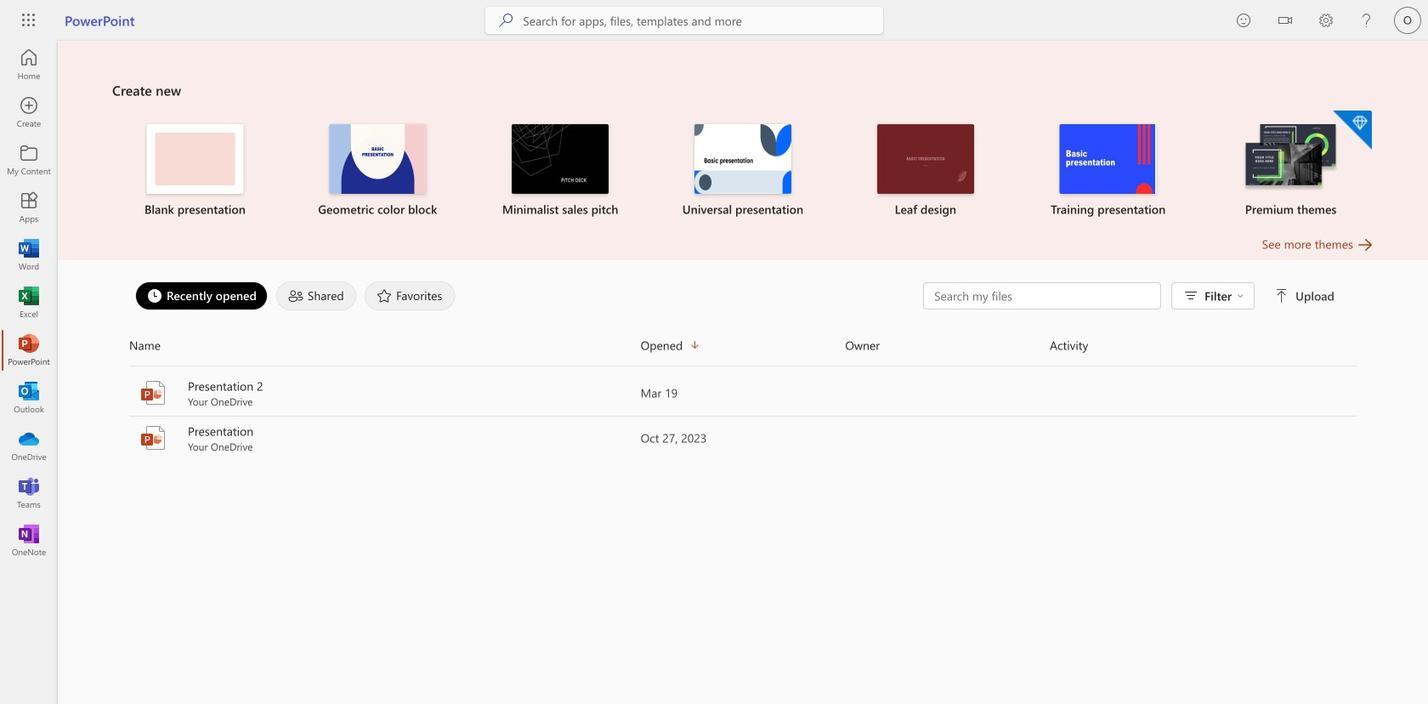 Task type: locate. For each thing, give the bounding box(es) containing it.
name presentation 2 cell
[[129, 378, 641, 408]]

1 vertical spatial powerpoint image
[[139, 424, 167, 452]]

blank presentation element
[[114, 124, 276, 218]]

Search box. Suggestions appear as you type. search field
[[523, 7, 884, 34]]

name presentation cell
[[129, 423, 641, 453]]

excel image
[[20, 294, 37, 311]]

powerpoint image inside "name presentation 2" cell
[[139, 379, 167, 407]]

recently opened element
[[135, 281, 268, 310]]

teams image
[[20, 485, 37, 502]]

premium themes image
[[1243, 124, 1340, 192]]

2 tab from the left
[[272, 281, 361, 310]]

activity, column 4 of 4 column header
[[1050, 332, 1357, 359]]

create image
[[20, 104, 37, 121]]

geometric color block image
[[329, 124, 426, 194]]

navigation
[[0, 41, 58, 565]]

geometric color block element
[[297, 124, 459, 218]]

banner
[[0, 0, 1429, 44]]

universal presentation image
[[695, 124, 792, 194]]

favorites element
[[365, 281, 455, 310]]

outlook image
[[20, 390, 37, 407]]

training presentation element
[[1028, 124, 1190, 218]]

shared element
[[276, 281, 356, 310]]

tab list
[[131, 277, 924, 315]]

2 powerpoint image from the top
[[139, 424, 167, 452]]

minimalist sales pitch image
[[512, 124, 609, 194]]

tab
[[131, 281, 272, 310], [272, 281, 361, 310], [361, 281, 460, 310]]

displaying 2 out of 11 files. status
[[924, 282, 1339, 310]]

leaf design element
[[845, 124, 1007, 218]]

None search field
[[486, 7, 884, 34]]

1 tab from the left
[[131, 281, 272, 310]]

onedrive image
[[20, 437, 37, 454]]

powerpoint image
[[139, 379, 167, 407], [139, 424, 167, 452]]

list
[[112, 109, 1374, 235]]

main content
[[58, 41, 1429, 461]]

application
[[0, 41, 1429, 704]]

home image
[[20, 56, 37, 73]]

1 powerpoint image from the top
[[139, 379, 167, 407]]

0 vertical spatial powerpoint image
[[139, 379, 167, 407]]

row
[[129, 332, 1357, 367]]

powerpoint image inside name presentation cell
[[139, 424, 167, 452]]



Task type: describe. For each thing, give the bounding box(es) containing it.
universal presentation element
[[662, 124, 824, 218]]

onenote image
[[20, 532, 37, 549]]

powerpoint image
[[20, 342, 37, 359]]

minimalist sales pitch element
[[479, 124, 642, 218]]

powerpoint image for "name presentation 2" cell
[[139, 379, 167, 407]]

my content image
[[20, 151, 37, 168]]

powerpoint image for name presentation cell
[[139, 424, 167, 452]]

training presentation image
[[1060, 124, 1157, 194]]

3 tab from the left
[[361, 281, 460, 310]]

apps image
[[20, 199, 37, 216]]

leaf design image
[[878, 124, 974, 194]]

Search my files text field
[[933, 287, 1152, 304]]

premium templates diamond image
[[1334, 111, 1373, 150]]

word image
[[20, 247, 37, 264]]

premium themes element
[[1210, 111, 1373, 218]]



Task type: vqa. For each thing, say whether or not it's contained in the screenshot.
the bottom Word 'icon'
no



